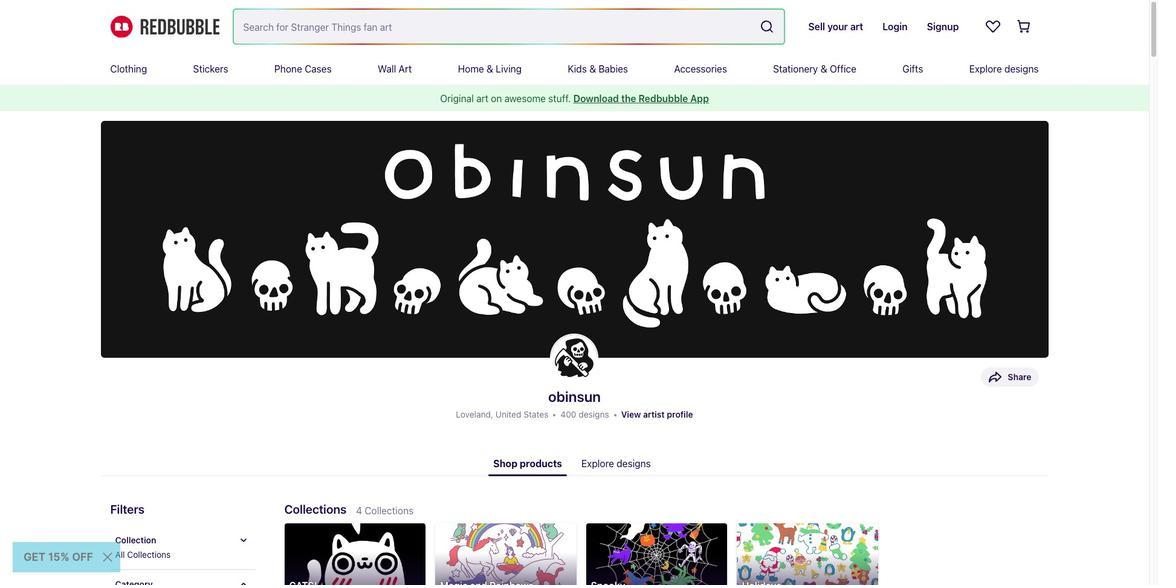 Task type: describe. For each thing, give the bounding box(es) containing it.
0 vertical spatial explore designs link
[[970, 53, 1039, 85]]

kids
[[568, 63, 587, 74]]

clothing link
[[110, 53, 147, 85]]

filters element
[[110, 501, 255, 585]]

0 horizontal spatial explore designs
[[582, 458, 651, 469]]

all collections
[[115, 550, 171, 560]]

cases
[[305, 63, 332, 74]]

collection
[[115, 535, 156, 545]]

united
[[496, 409, 521, 420]]

& for living
[[487, 63, 493, 74]]

stationery & office
[[773, 63, 857, 74]]

obinsun
[[548, 388, 601, 405]]

app
[[691, 93, 709, 104]]

stationery
[[773, 63, 818, 74]]

artist shop banner image image
[[101, 121, 1049, 358]]

all
[[115, 550, 125, 560]]

0 horizontal spatial designs
[[579, 409, 609, 420]]

phone cases
[[274, 63, 332, 74]]

redbubble
[[639, 93, 688, 104]]

gifts
[[903, 63, 923, 74]]

0 horizontal spatial explore
[[582, 458, 614, 469]]

phone
[[274, 63, 302, 74]]

explore designs inside menu bar
[[970, 63, 1039, 74]]

view
[[621, 409, 641, 420]]

stuff.
[[548, 93, 571, 104]]

kids & babies link
[[568, 53, 628, 85]]

babies
[[599, 63, 628, 74]]

awesome
[[505, 93, 546, 104]]

0 horizontal spatial explore designs link
[[577, 451, 656, 476]]

gifts link
[[903, 53, 923, 85]]

kids & babies
[[568, 63, 628, 74]]

designs inside menu bar
[[1005, 63, 1039, 74]]

profile
[[667, 409, 693, 420]]

400 designs
[[561, 409, 609, 420]]

accessories
[[674, 63, 727, 74]]

collections for all collections
[[127, 550, 171, 560]]



Task type: vqa. For each thing, say whether or not it's contained in the screenshot.
Clothing
yes



Task type: locate. For each thing, give the bounding box(es) containing it.
loveland, united states
[[456, 409, 549, 420]]

& inside kids & babies link
[[590, 63, 596, 74]]

accessories link
[[674, 53, 727, 85]]

& left living
[[487, 63, 493, 74]]

download
[[574, 93, 619, 104]]

clothing
[[110, 63, 147, 74]]

& inside stationery & office link
[[821, 63, 827, 74]]

wall
[[378, 63, 396, 74]]

2 vertical spatial designs
[[617, 458, 651, 469]]

1 horizontal spatial explore
[[970, 63, 1002, 74]]

0 horizontal spatial collections
[[127, 550, 171, 560]]

2 horizontal spatial designs
[[1005, 63, 1039, 74]]

0 vertical spatial explore designs
[[970, 63, 1039, 74]]

& right "kids" at top
[[590, 63, 596, 74]]

&
[[487, 63, 493, 74], [590, 63, 596, 74], [821, 63, 827, 74]]

0 vertical spatial explore
[[970, 63, 1002, 74]]

1 vertical spatial explore designs link
[[577, 451, 656, 476]]

0 horizontal spatial &
[[487, 63, 493, 74]]

original art on awesome stuff. download the redbubble app
[[440, 93, 709, 104]]

collections for 4 collections
[[365, 505, 414, 516]]

collections down collection
[[127, 550, 171, 560]]

original
[[440, 93, 474, 104]]

states
[[524, 409, 549, 420]]

phone cases link
[[274, 53, 332, 85]]

download the redbubble app link
[[574, 93, 709, 104]]

view artist profile
[[621, 409, 693, 420]]

art
[[476, 93, 489, 104]]

living
[[496, 63, 522, 74]]

2 horizontal spatial collections
[[365, 505, 414, 516]]

1 horizontal spatial explore designs link
[[970, 53, 1039, 85]]

on
[[491, 93, 502, 104]]

stationery & office link
[[773, 53, 857, 85]]

the
[[621, 93, 636, 104]]

& left office
[[821, 63, 827, 74]]

filters
[[110, 502, 145, 516]]

explore
[[970, 63, 1002, 74], [582, 458, 614, 469]]

1 vertical spatial explore
[[582, 458, 614, 469]]

& for babies
[[590, 63, 596, 74]]

None field
[[234, 10, 784, 44]]

& inside home & living link
[[487, 63, 493, 74]]

1 horizontal spatial &
[[590, 63, 596, 74]]

0 vertical spatial designs
[[1005, 63, 1039, 74]]

collections inside filters element
[[127, 550, 171, 560]]

shop products
[[493, 458, 562, 469]]

stickers
[[193, 63, 228, 74]]

1 horizontal spatial collections
[[284, 502, 347, 516]]

home & living link
[[458, 53, 522, 85]]

400 results element
[[91, 501, 1058, 585]]

shop
[[493, 458, 518, 469]]

wall art
[[378, 63, 412, 74]]

2 horizontal spatial &
[[821, 63, 827, 74]]

1 vertical spatial designs
[[579, 409, 609, 420]]

menu bar
[[110, 53, 1039, 85]]

office
[[830, 63, 857, 74]]

designs
[[1005, 63, 1039, 74], [579, 409, 609, 420], [617, 458, 651, 469]]

products
[[520, 458, 562, 469]]

loveland,
[[456, 409, 493, 420]]

collections left 4
[[284, 502, 347, 516]]

Search term search field
[[234, 10, 755, 44]]

home & living
[[458, 63, 522, 74]]

2 & from the left
[[590, 63, 596, 74]]

3 & from the left
[[821, 63, 827, 74]]

collections right 4
[[365, 505, 414, 516]]

wall art link
[[378, 53, 412, 85]]

1 horizontal spatial explore designs
[[970, 63, 1039, 74]]

artist
[[643, 409, 665, 420]]

explore designs
[[970, 63, 1039, 74], [582, 458, 651, 469]]

4 collections
[[356, 505, 414, 516]]

1 & from the left
[[487, 63, 493, 74]]

stickers link
[[193, 53, 228, 85]]

explore designs link
[[970, 53, 1039, 85], [577, 451, 656, 476]]

collections
[[284, 502, 347, 516], [365, 505, 414, 516], [127, 550, 171, 560]]

1 horizontal spatial designs
[[617, 458, 651, 469]]

& for office
[[821, 63, 827, 74]]

4
[[356, 505, 362, 516]]

menu bar containing clothing
[[110, 53, 1039, 85]]

400
[[561, 409, 577, 420]]

view artist profile link
[[621, 409, 693, 420]]

1 vertical spatial explore designs
[[582, 458, 651, 469]]

shop products link
[[489, 451, 567, 476]]

redbubble logo image
[[110, 16, 219, 38]]

home
[[458, 63, 484, 74]]

art
[[399, 63, 412, 74]]



